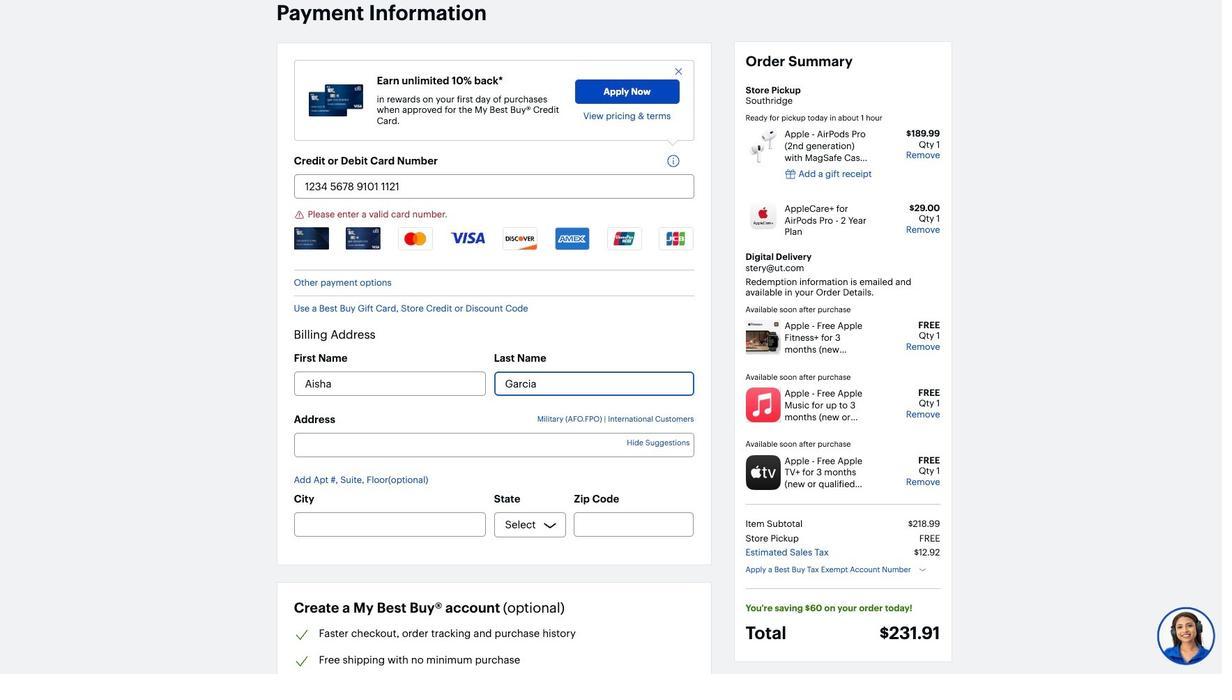 Task type: locate. For each thing, give the bounding box(es) containing it.
best buy help human beacon image
[[1157, 606, 1216, 666]]

list
[[294, 227, 694, 263]]

my best buy card image left mastercard image
[[346, 227, 381, 249]]

1 my best buy card image from the left
[[294, 227, 329, 249]]

information image
[[666, 154, 687, 168]]

mastercard image
[[398, 227, 433, 251]]

1 horizontal spatial my best buy card image
[[346, 227, 381, 249]]

my best buy card image
[[294, 227, 329, 249], [346, 227, 381, 249]]

my best buy card image down error icon
[[294, 227, 329, 249]]

error image
[[294, 210, 304, 220]]

None text field
[[294, 372, 486, 397], [294, 513, 486, 537], [574, 513, 694, 537], [294, 372, 486, 397], [294, 513, 486, 537], [574, 513, 694, 537]]

0 horizontal spatial my best buy card image
[[294, 227, 329, 249]]

None field
[[294, 433, 694, 458]]

visa image
[[451, 227, 485, 245]]

None text field
[[294, 175, 694, 199], [494, 372, 694, 397], [294, 175, 694, 199], [494, 372, 694, 397]]

close image
[[673, 66, 684, 76]]

jcb image
[[659, 227, 694, 251]]



Task type: describe. For each thing, give the bounding box(es) containing it.
discover image
[[503, 227, 538, 251]]

2 my best buy card image from the left
[[346, 227, 381, 249]]

my best buy credit card image
[[309, 85, 363, 116]]

union pay image
[[607, 227, 642, 251]]

amex image
[[555, 227, 590, 251]]



